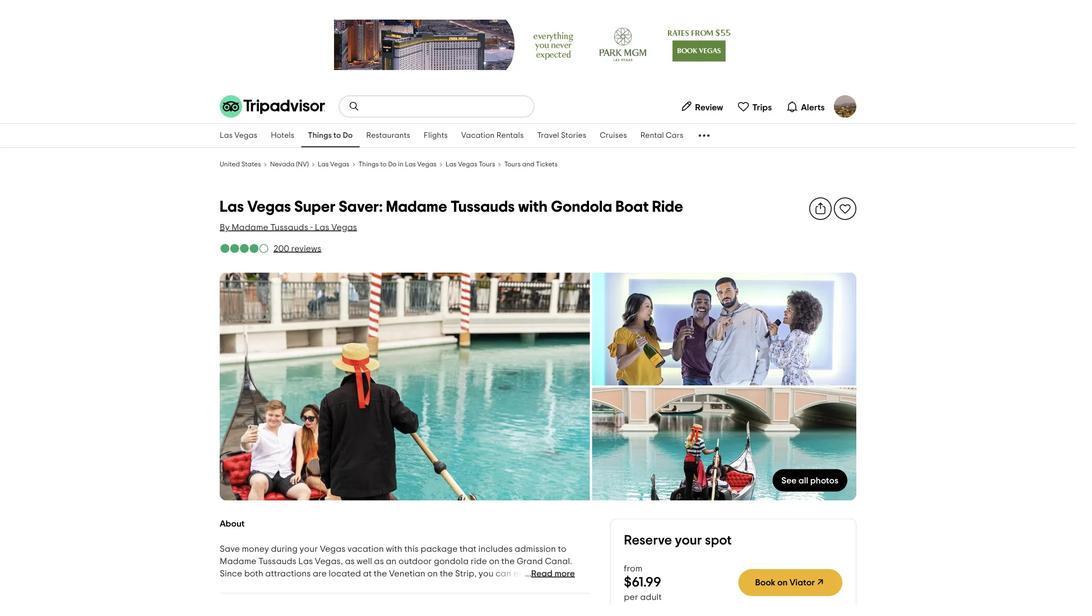 Task type: describe. For each thing, give the bounding box(es) containing it.
share image
[[814, 202, 828, 216]]

saver:
[[339, 199, 383, 215]]

more
[[555, 569, 575, 578]]

(nv)
[[296, 161, 309, 168]]

vegas up by madame tussauds -  las vegas
[[247, 199, 291, 215]]

see all photos button
[[773, 470, 848, 492]]

vegas down things to do
[[330, 161, 350, 168]]

las vegas for topmost las vegas link
[[220, 132, 257, 140]]

-
[[310, 223, 313, 232]]

200 reviews button
[[274, 243, 322, 255]]

las right -
[[315, 223, 330, 232]]

united states
[[220, 161, 261, 168]]

see all photos
[[782, 476, 839, 485]]

to inside save money during your vegas vacation with this package that includes admission to madame tussauds las vegas, as well as an outdoor gondola ride on the grand canal. since both attractions are located at the venetian on the strip, you can experience them in one day or spread them out during your stay. transportation to/from the venetian is not included.
[[558, 545, 567, 554]]

vegas,
[[315, 557, 343, 566]]

200 reviews link
[[220, 243, 322, 255]]

0 vertical spatial madame
[[386, 199, 447, 215]]

adult
[[641, 593, 662, 602]]

book
[[756, 579, 776, 588]]

save money during your vegas vacation with this package that includes admission to madame tussauds las vegas, as well as an outdoor gondola ride on the grand canal. since both attractions are located at the venetian on the strip, you can experience them in one day or spread them out during your stay. transportation to/from the venetian is not included.
[[220, 545, 589, 603]]

vegas down saver:
[[332, 223, 357, 232]]

all
[[799, 476, 809, 485]]

not
[[574, 582, 587, 591]]

from $61.99 per adult
[[624, 564, 662, 602]]

hotels
[[271, 132, 295, 140]]

one
[[229, 582, 245, 591]]

las up united
[[220, 132, 233, 140]]

reviews
[[291, 244, 322, 253]]

0 vertical spatial in
[[398, 161, 404, 168]]

0 vertical spatial las vegas link
[[213, 124, 264, 147]]

well
[[357, 557, 372, 566]]

reserve
[[624, 534, 673, 548]]

to/from
[[477, 582, 508, 591]]

vegas inside save money during your vegas vacation with this package that includes admission to madame tussauds las vegas, as well as an outdoor gondola ride on the grand canal. since both attractions are located at the venetian on the strip, you can experience them in one day or spread them out during your stay. transportation to/from the venetian is not included.
[[320, 545, 346, 554]]

tours and tickets
[[505, 161, 558, 168]]

book on viator link
[[739, 570, 843, 597]]

vacation rentals link
[[455, 124, 531, 147]]

travel stories link
[[531, 124, 593, 147]]

alerts
[[802, 103, 825, 112]]

photos
[[811, 476, 839, 485]]

cars
[[666, 132, 684, 140]]

strip,
[[455, 569, 477, 578]]

madame inside save money during your vegas vacation with this package that includes admission to madame tussauds las vegas, as well as an outdoor gondola ride on the grand canal. since both attractions are located at the venetian on the strip, you can experience them in one day or spread them out during your stay. transportation to/from the venetian is not included.
[[220, 557, 257, 566]]

included.
[[220, 594, 258, 603]]

200 reviews
[[274, 244, 322, 253]]

save to a trip image
[[839, 202, 852, 216]]

by madame tussauds -  las vegas link
[[220, 221, 357, 234]]

things to do in las vegas
[[359, 161, 437, 168]]

2 horizontal spatial your
[[675, 534, 702, 548]]

nevada
[[270, 161, 295, 168]]

united states link
[[220, 159, 261, 169]]

at
[[363, 569, 372, 578]]

vacation
[[348, 545, 384, 554]]

to for things to do
[[334, 132, 341, 140]]

las vegas tours
[[446, 161, 496, 168]]

includes
[[479, 545, 513, 554]]

0 vertical spatial tussauds
[[451, 199, 515, 215]]

2 horizontal spatial the
[[502, 557, 515, 566]]

advertisement region
[[334, 20, 743, 70]]

1 horizontal spatial on
[[489, 557, 500, 566]]

las inside save money during your vegas vacation with this package that includes admission to madame tussauds las vegas, as well as an outdoor gondola ride on the grand canal. since both attractions are located at the venetian on the strip, you can experience them in one day or spread them out during your stay. transportation to/from the venetian is not included.
[[299, 557, 313, 566]]

0 horizontal spatial the
[[374, 569, 387, 578]]

can
[[496, 569, 512, 578]]

or
[[264, 582, 273, 591]]

review
[[696, 103, 724, 112]]

flights link
[[417, 124, 455, 147]]

tickets
[[536, 161, 558, 168]]

vegas down flights link
[[418, 161, 437, 168]]

grand
[[517, 557, 543, 566]]

rental
[[641, 132, 664, 140]]

read
[[532, 569, 553, 578]]

things for things to do in las vegas
[[359, 161, 379, 168]]

profile picture image
[[834, 95, 857, 118]]

rental cars link
[[634, 124, 691, 147]]

gondola
[[551, 199, 613, 215]]

admission
[[515, 545, 556, 554]]

1 vertical spatial las vegas link
[[318, 159, 350, 169]]

stories
[[561, 132, 587, 140]]

save
[[220, 545, 240, 554]]

that
[[460, 545, 477, 554]]

cruises link
[[593, 124, 634, 147]]

out
[[329, 582, 342, 591]]

restaurants link
[[360, 124, 417, 147]]

0 vertical spatial them
[[562, 569, 582, 578]]

nevada (nv) link
[[270, 159, 309, 169]]

read more
[[532, 569, 575, 578]]

spot
[[705, 534, 732, 548]]

tussauds inside save money during your vegas vacation with this package that includes admission to madame tussauds las vegas, as well as an outdoor gondola ride on the grand canal. since both attractions are located at the venetian on the strip, you can experience them in one day or spread them out during your stay. transportation to/from the venetian is not included.
[[259, 557, 297, 566]]

the
[[510, 582, 526, 591]]

money
[[242, 545, 269, 554]]

an
[[386, 557, 397, 566]]

nevada (nv)
[[270, 161, 309, 168]]

0 horizontal spatial them
[[307, 582, 327, 591]]

restaurants
[[366, 132, 411, 140]]

travel stories
[[537, 132, 587, 140]]



Task type: locate. For each thing, give the bounding box(es) containing it.
experience
[[514, 569, 560, 578]]

0 vertical spatial do
[[343, 132, 353, 140]]

0 horizontal spatial things
[[308, 132, 332, 140]]

1 vertical spatial tussauds
[[270, 223, 308, 232]]

las up the by
[[220, 199, 244, 215]]

1 vertical spatial during
[[344, 582, 371, 591]]

in inside save money during your vegas vacation with this package that includes admission to madame tussauds las vegas, as well as an outdoor gondola ride on the grand canal. since both attractions are located at the venetian on the strip, you can experience them in one day or spread them out during your stay. transportation to/from the venetian is not included.
[[220, 582, 227, 591]]

las vegas for the bottom las vegas link
[[318, 161, 350, 168]]

1 as from the left
[[345, 557, 355, 566]]

madame down things to do in las vegas
[[386, 199, 447, 215]]

your up vegas,
[[300, 545, 318, 554]]

as left an
[[374, 557, 384, 566]]

venetian down read
[[527, 582, 564, 591]]

stay.
[[393, 582, 412, 591]]

as up located
[[345, 557, 355, 566]]

boat
[[616, 199, 649, 215]]

1 vertical spatial to
[[380, 161, 387, 168]]

attractions
[[265, 569, 311, 578]]

venetian
[[389, 569, 426, 578], [527, 582, 564, 591]]

las up are
[[299, 557, 313, 566]]

are
[[313, 569, 327, 578]]

1 horizontal spatial them
[[562, 569, 582, 578]]

0 horizontal spatial with
[[386, 545, 403, 554]]

1 vertical spatial on
[[428, 569, 438, 578]]

in left one
[[220, 582, 227, 591]]

1 horizontal spatial with
[[518, 199, 548, 215]]

1 horizontal spatial during
[[344, 582, 371, 591]]

from
[[624, 564, 643, 573]]

this
[[405, 545, 419, 554]]

super
[[294, 199, 336, 215]]

tussauds up attractions
[[259, 557, 297, 566]]

0 horizontal spatial during
[[271, 545, 298, 554]]

0 horizontal spatial to
[[334, 132, 341, 140]]

vacation
[[462, 132, 495, 140]]

tripadvisor image
[[220, 95, 325, 118]]

your left spot
[[675, 534, 702, 548]]

1 vertical spatial with
[[386, 545, 403, 554]]

your
[[675, 534, 702, 548], [300, 545, 318, 554], [373, 582, 391, 591]]

0 vertical spatial venetian
[[389, 569, 426, 578]]

outdoor
[[399, 557, 432, 566]]

things up (nv)
[[308, 132, 332, 140]]

las vegas up united states link
[[220, 132, 257, 140]]

alerts link
[[782, 95, 830, 118]]

2 tours from the left
[[505, 161, 521, 168]]

0 horizontal spatial las vegas link
[[213, 124, 264, 147]]

about
[[220, 520, 245, 529]]

1 tours from the left
[[479, 161, 496, 168]]

day
[[247, 582, 262, 591]]

0 vertical spatial things
[[308, 132, 332, 140]]

200
[[274, 244, 289, 253]]

read more button
[[532, 569, 575, 579]]

by
[[220, 223, 230, 232]]

venetian up stay.
[[389, 569, 426, 578]]

1 horizontal spatial in
[[398, 161, 404, 168]]

0 vertical spatial during
[[271, 545, 298, 554]]

0 vertical spatial las vegas
[[220, 132, 257, 140]]

do
[[343, 132, 353, 140], [388, 161, 397, 168]]

4.0 of 5 bubbles. 200 reviews element
[[220, 243, 322, 255]]

las right (nv)
[[318, 161, 329, 168]]

1 vertical spatial venetian
[[527, 582, 564, 591]]

to down restaurants
[[380, 161, 387, 168]]

trips link
[[733, 95, 777, 118]]

madame up since
[[220, 557, 257, 566]]

tours down vacation rentals link
[[479, 161, 496, 168]]

tours inside the las vegas tours link
[[479, 161, 496, 168]]

them up the is
[[562, 569, 582, 578]]

0 horizontal spatial as
[[345, 557, 355, 566]]

to up canal. at bottom right
[[558, 545, 567, 554]]

0 horizontal spatial venetian
[[389, 569, 426, 578]]

1 vertical spatial madame
[[232, 223, 268, 232]]

0 vertical spatial with
[[518, 199, 548, 215]]

them down are
[[307, 582, 327, 591]]

rentals
[[497, 132, 524, 140]]

do for things to do
[[343, 132, 353, 140]]

with
[[518, 199, 548, 215], [386, 545, 403, 554]]

madame
[[386, 199, 447, 215], [232, 223, 268, 232], [220, 557, 257, 566]]

vegas up united states link
[[235, 132, 257, 140]]

the up transportation
[[440, 569, 453, 578]]

things for things to do
[[308, 132, 332, 140]]

you
[[479, 569, 494, 578]]

tussauds left -
[[270, 223, 308, 232]]

las down flights link
[[446, 161, 457, 168]]

per
[[624, 593, 639, 602]]

2 vertical spatial to
[[558, 545, 567, 554]]

0 horizontal spatial in
[[220, 582, 227, 591]]

both
[[244, 569, 263, 578]]

vegas down vacation
[[458, 161, 478, 168]]

1 horizontal spatial tours
[[505, 161, 521, 168]]

2 as from the left
[[374, 557, 384, 566]]

with for gondola
[[518, 199, 548, 215]]

0 vertical spatial on
[[489, 557, 500, 566]]

vacation rentals
[[462, 132, 524, 140]]

your left stay.
[[373, 582, 391, 591]]

on inside "link"
[[778, 579, 788, 588]]

do for things to do in las vegas
[[388, 161, 397, 168]]

None search field
[[340, 96, 534, 117]]

them
[[562, 569, 582, 578], [307, 582, 327, 591]]

do down restaurants
[[388, 161, 397, 168]]

1 vertical spatial in
[[220, 582, 227, 591]]

1 vertical spatial things
[[359, 161, 379, 168]]

2 vertical spatial tussauds
[[259, 557, 297, 566]]

cruises
[[600, 132, 627, 140]]

0 horizontal spatial your
[[300, 545, 318, 554]]

to left restaurants
[[334, 132, 341, 140]]

hotels link
[[264, 124, 301, 147]]

on
[[489, 557, 500, 566], [428, 569, 438, 578], [778, 579, 788, 588]]

with down tours and tickets on the top of the page
[[518, 199, 548, 215]]

2 vertical spatial madame
[[220, 557, 257, 566]]

1 horizontal spatial as
[[374, 557, 384, 566]]

1 horizontal spatial to
[[380, 161, 387, 168]]

las vegas link
[[213, 124, 264, 147], [318, 159, 350, 169]]

1 horizontal spatial your
[[373, 582, 391, 591]]

las down restaurants
[[405, 161, 416, 168]]

viator
[[790, 579, 815, 588]]

spread
[[275, 582, 305, 591]]

1 vertical spatial them
[[307, 582, 327, 591]]

2 horizontal spatial to
[[558, 545, 567, 554]]

by madame tussauds -  las vegas
[[220, 223, 357, 232]]

rental cars
[[641, 132, 684, 140]]

things to do link
[[301, 124, 360, 147]]

is
[[566, 582, 572, 591]]

$61.99
[[624, 577, 662, 590]]

travel
[[537, 132, 560, 140]]

book on viator
[[756, 579, 815, 588]]

do down search image
[[343, 132, 353, 140]]

tussauds down las vegas tours
[[451, 199, 515, 215]]

las vegas
[[220, 132, 257, 140], [318, 161, 350, 168]]

vegas
[[235, 132, 257, 140], [330, 161, 350, 168], [418, 161, 437, 168], [458, 161, 478, 168], [247, 199, 291, 215], [332, 223, 357, 232], [320, 545, 346, 554]]

las vegas down things to do
[[318, 161, 350, 168]]

las vegas link down things to do
[[318, 159, 350, 169]]

the right at
[[374, 569, 387, 578]]

since
[[220, 569, 242, 578]]

in down restaurants
[[398, 161, 404, 168]]

0 horizontal spatial tours
[[479, 161, 496, 168]]

las
[[220, 132, 233, 140], [318, 161, 329, 168], [405, 161, 416, 168], [446, 161, 457, 168], [220, 199, 244, 215], [315, 223, 330, 232], [299, 557, 313, 566]]

0 horizontal spatial las vegas
[[220, 132, 257, 140]]

tours left and
[[505, 161, 521, 168]]

tussauds inside by madame tussauds -  las vegas link
[[270, 223, 308, 232]]

with up an
[[386, 545, 403, 554]]

1 vertical spatial do
[[388, 161, 397, 168]]

things down restaurants link
[[359, 161, 379, 168]]

vegas up vegas,
[[320, 545, 346, 554]]

to for things to do in las vegas
[[380, 161, 387, 168]]

with inside save money during your vegas vacation with this package that includes admission to madame tussauds las vegas, as well as an outdoor gondola ride on the grand canal. since both attractions are located at the venetian on the strip, you can experience them in one day or spread them out during your stay. transportation to/from the venetian is not included.
[[386, 545, 403, 554]]

1 horizontal spatial las vegas link
[[318, 159, 350, 169]]

transportation
[[414, 582, 475, 591]]

0 horizontal spatial do
[[343, 132, 353, 140]]

tours
[[479, 161, 496, 168], [505, 161, 521, 168]]

as
[[345, 557, 355, 566], [374, 557, 384, 566]]

tussauds
[[451, 199, 515, 215], [270, 223, 308, 232], [259, 557, 297, 566]]

things to do
[[308, 132, 353, 140]]

things
[[308, 132, 332, 140], [359, 161, 379, 168]]

on right book
[[778, 579, 788, 588]]

search image
[[349, 101, 360, 112]]

with for this
[[386, 545, 403, 554]]

during up attractions
[[271, 545, 298, 554]]

1 horizontal spatial the
[[440, 569, 453, 578]]

canal.
[[545, 557, 573, 566]]

1 horizontal spatial do
[[388, 161, 397, 168]]

during down at
[[344, 582, 371, 591]]

the
[[502, 557, 515, 566], [374, 569, 387, 578], [440, 569, 453, 578]]

2 horizontal spatial on
[[778, 579, 788, 588]]

madame right the by
[[232, 223, 268, 232]]

see
[[782, 476, 797, 485]]

on down includes
[[489, 557, 500, 566]]

gondola
[[434, 557, 469, 566]]

trips
[[753, 103, 772, 112]]

2 vertical spatial on
[[778, 579, 788, 588]]

1 vertical spatial las vegas
[[318, 161, 350, 168]]

las vegas link up united states link
[[213, 124, 264, 147]]

1 horizontal spatial venetian
[[527, 582, 564, 591]]

in
[[398, 161, 404, 168], [220, 582, 227, 591]]

0 horizontal spatial on
[[428, 569, 438, 578]]

located
[[329, 569, 361, 578]]

1 horizontal spatial things
[[359, 161, 379, 168]]

the up can
[[502, 557, 515, 566]]

and
[[523, 161, 535, 168]]

1 horizontal spatial las vegas
[[318, 161, 350, 168]]

package
[[421, 545, 458, 554]]

on up transportation
[[428, 569, 438, 578]]

review link
[[676, 95, 728, 118]]

states
[[242, 161, 261, 168]]

reserve your spot
[[624, 534, 732, 548]]

to
[[334, 132, 341, 140], [380, 161, 387, 168], [558, 545, 567, 554]]

flights
[[424, 132, 448, 140]]

see all photos image
[[220, 273, 590, 501], [592, 273, 857, 386], [592, 388, 857, 501]]

0 vertical spatial to
[[334, 132, 341, 140]]



Task type: vqa. For each thing, say whether or not it's contained in the screenshot.
Search search box
no



